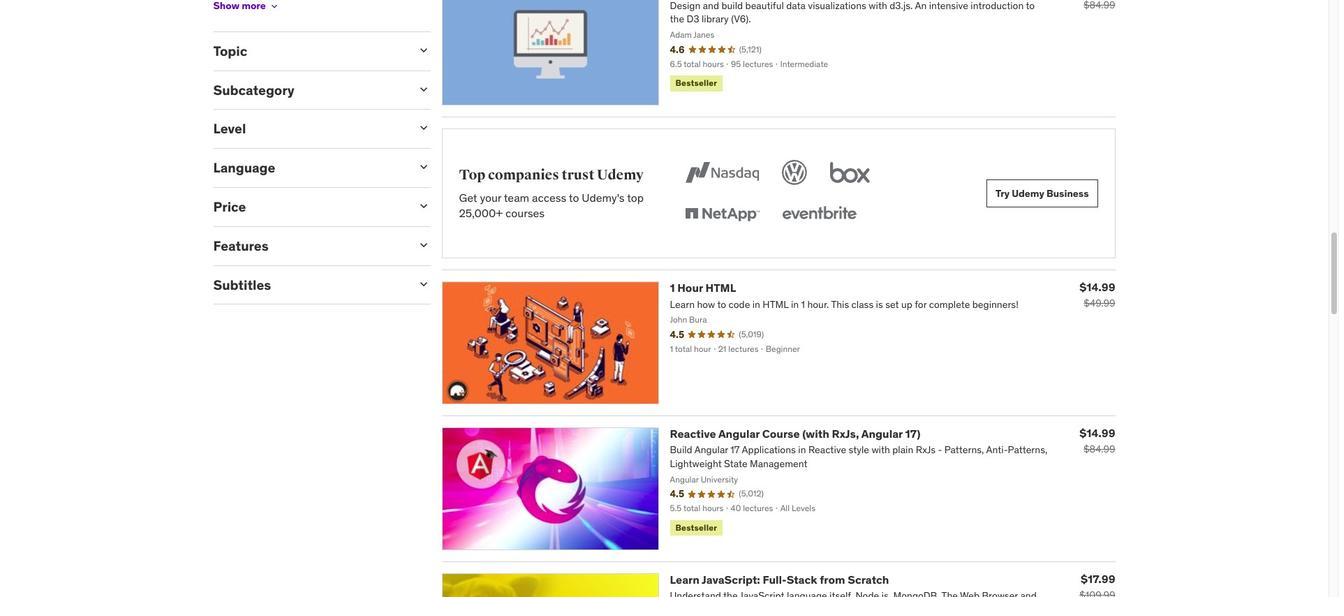 Task type: describe. For each thing, give the bounding box(es) containing it.
xsmall image
[[269, 1, 280, 12]]

$14.99 $49.99
[[1080, 280, 1116, 310]]

eventbrite image
[[780, 199, 860, 230]]

(with
[[803, 427, 830, 441]]

small image for level
[[417, 121, 431, 135]]

javascript:
[[702, 573, 761, 587]]

small image for subcategory
[[417, 82, 431, 96]]

stack
[[787, 573, 818, 587]]

learn
[[670, 573, 700, 587]]

$84.99
[[1084, 443, 1116, 455]]

price button
[[213, 198, 405, 215]]

udemy inside top companies trust udemy get your team access to udemy's top 25,000+ courses
[[597, 166, 644, 184]]

top companies trust udemy get your team access to udemy's top 25,000+ courses
[[459, 166, 644, 220]]

try
[[996, 187, 1010, 200]]

1 hour html
[[670, 281, 736, 295]]

subtitles
[[213, 276, 271, 293]]

features button
[[213, 237, 405, 254]]

level button
[[213, 120, 405, 137]]

language
[[213, 159, 275, 176]]

try udemy business
[[996, 187, 1089, 200]]

get
[[459, 191, 477, 204]]

subcategory
[[213, 81, 294, 98]]

$14.99 $84.99
[[1080, 426, 1116, 455]]

reactive angular course (with rxjs, angular 17) link
[[670, 427, 921, 441]]

companies
[[488, 166, 559, 184]]

try udemy business link
[[987, 180, 1098, 208]]

volkswagen image
[[780, 157, 810, 188]]

box image
[[827, 157, 874, 188]]

nasdaq image
[[683, 157, 763, 188]]

$14.99 for reactive angular course (with rxjs, angular 17)
[[1080, 426, 1116, 440]]

small image for language
[[417, 160, 431, 174]]

rxjs,
[[832, 427, 859, 441]]

udemy's
[[582, 191, 625, 204]]

to
[[569, 191, 579, 204]]

level
[[213, 120, 246, 137]]

team
[[504, 191, 530, 204]]

price
[[213, 198, 246, 215]]

features
[[213, 237, 269, 254]]

top
[[627, 191, 644, 204]]

17)
[[906, 427, 921, 441]]

learn javascript: full-stack from scratch
[[670, 573, 889, 587]]

your
[[480, 191, 502, 204]]



Task type: locate. For each thing, give the bounding box(es) containing it.
4 small image from the top
[[417, 277, 431, 291]]

from
[[820, 573, 846, 587]]

2 small image from the top
[[417, 160, 431, 174]]

small image for topic
[[417, 43, 431, 57]]

1 vertical spatial udemy
[[1012, 187, 1045, 200]]

$17.99
[[1081, 572, 1116, 586]]

0 horizontal spatial udemy
[[597, 166, 644, 184]]

udemy
[[597, 166, 644, 184], [1012, 187, 1045, 200]]

scratch
[[848, 573, 889, 587]]

$14.99 up $49.99
[[1080, 280, 1116, 294]]

0 vertical spatial small image
[[417, 82, 431, 96]]

language button
[[213, 159, 405, 176]]

1 small image from the top
[[417, 43, 431, 57]]

small image for subtitles
[[417, 277, 431, 291]]

0 vertical spatial $14.99
[[1080, 280, 1116, 294]]

udemy up top
[[597, 166, 644, 184]]

3 small image from the top
[[417, 199, 431, 213]]

1 horizontal spatial udemy
[[1012, 187, 1045, 200]]

course
[[763, 427, 800, 441]]

small image
[[417, 43, 431, 57], [417, 121, 431, 135], [417, 199, 431, 213], [417, 277, 431, 291]]

courses
[[506, 206, 545, 220]]

angular left course
[[719, 427, 760, 441]]

topic button
[[213, 43, 405, 59]]

2 small image from the top
[[417, 121, 431, 135]]

subcategory button
[[213, 81, 405, 98]]

0 horizontal spatial angular
[[719, 427, 760, 441]]

hour
[[678, 281, 703, 295]]

2 angular from the left
[[862, 427, 903, 441]]

small image for price
[[417, 199, 431, 213]]

$14.99
[[1080, 280, 1116, 294], [1080, 426, 1116, 440]]

1 small image from the top
[[417, 82, 431, 96]]

reactive angular course (with rxjs, angular 17)
[[670, 427, 921, 441]]

$14.99 for 1 hour html
[[1080, 280, 1116, 294]]

0 vertical spatial udemy
[[597, 166, 644, 184]]

topic
[[213, 43, 247, 59]]

1 hour html link
[[670, 281, 736, 295]]

full-
[[763, 573, 787, 587]]

2 $14.99 from the top
[[1080, 426, 1116, 440]]

$14.99 up $84.99
[[1080, 426, 1116, 440]]

trust
[[562, 166, 595, 184]]

1
[[670, 281, 675, 295]]

1 vertical spatial small image
[[417, 160, 431, 174]]

html
[[706, 281, 736, 295]]

access
[[532, 191, 567, 204]]

top
[[459, 166, 486, 184]]

netapp image
[[683, 199, 763, 230]]

2 vertical spatial small image
[[417, 238, 431, 252]]

learn javascript: full-stack from scratch link
[[670, 573, 889, 587]]

udemy right try at top right
[[1012, 187, 1045, 200]]

$49.99
[[1084, 297, 1116, 310]]

25,000+
[[459, 206, 503, 220]]

1 angular from the left
[[719, 427, 760, 441]]

angular left 17)
[[862, 427, 903, 441]]

1 horizontal spatial angular
[[862, 427, 903, 441]]

small image for features
[[417, 238, 431, 252]]

1 vertical spatial $14.99
[[1080, 426, 1116, 440]]

business
[[1047, 187, 1089, 200]]

angular
[[719, 427, 760, 441], [862, 427, 903, 441]]

subtitles button
[[213, 276, 405, 293]]

1 $14.99 from the top
[[1080, 280, 1116, 294]]

reactive
[[670, 427, 716, 441]]

3 small image from the top
[[417, 238, 431, 252]]

small image
[[417, 82, 431, 96], [417, 160, 431, 174], [417, 238, 431, 252]]



Task type: vqa. For each thing, say whether or not it's contained in the screenshot.
"$84.99"
yes



